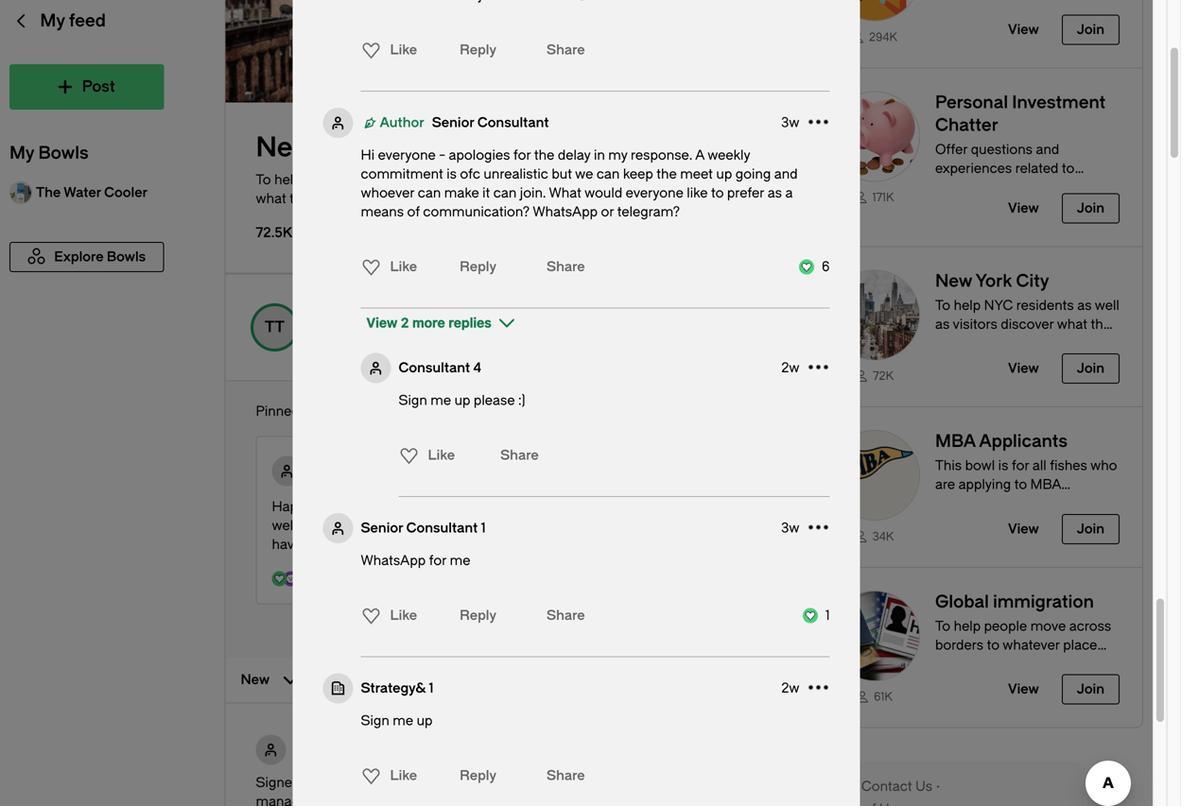 Task type: locate. For each thing, give the bounding box(es) containing it.
the down recently…
[[391, 795, 411, 807]]

sign for sign me up please :)
[[399, 145, 427, 160]]

0 vertical spatial consultant
[[399, 112, 470, 127]]

consultant up whatsapp for me
[[406, 272, 478, 288]]

1 down has at the top left of the page
[[481, 272, 486, 288]]

me
[[431, 145, 451, 160], [450, 305, 471, 321], [393, 465, 413, 481]]

61k button
[[807, 568, 1143, 728]]

management down a
[[256, 795, 341, 807]]

sign down 'strategy&'
[[361, 465, 390, 481]]

city
[[448, 191, 470, 207]]

2 reply button from the top
[[455, 513, 501, 543]]

:)
[[518, 145, 526, 160]]

1 inside senior consultant 1 button
[[481, 272, 486, 288]]

help / contact us
[[821, 779, 933, 795]]

72.5k
[[256, 225, 292, 241]]

consultant
[[399, 112, 470, 127], [406, 272, 478, 288]]

like up manager 1
[[390, 681, 417, 696]]

1 inside "manager 1" button
[[421, 753, 426, 769]]

moving
[[588, 776, 636, 791]]

…
[[639, 776, 648, 791]]

reply button
[[455, 353, 501, 383], [455, 513, 501, 543]]

1 vertical spatial reply
[[460, 520, 497, 536]]

new
[[256, 132, 313, 164]]

1 up psa
[[421, 753, 426, 769]]

help
[[821, 779, 851, 795]]

1 vertical spatial reply button
[[455, 513, 501, 543]]

0 vertical spatial up
[[455, 145, 470, 160]]

sign
[[399, 145, 427, 160], [361, 465, 390, 481]]

34k button
[[807, 408, 1143, 567]]

rections list menu
[[394, 189, 455, 227], [356, 349, 417, 387], [356, 509, 417, 547], [356, 670, 417, 707]]

1 vertical spatial most
[[415, 795, 447, 807]]

city
[[382, 132, 433, 164]]

0 vertical spatial most
[[361, 191, 393, 207]]

most
[[361, 191, 393, 207], [415, 795, 447, 807]]

up down 'strategy& 1' button
[[417, 465, 433, 481]]

whatsapp for me
[[361, 305, 471, 321]]

consultant inside 'button'
[[399, 112, 470, 127]]

0 horizontal spatial up
[[417, 465, 433, 481]]

interested
[[361, 626, 424, 641], [361, 786, 424, 802]]

help / contact us link
[[821, 778, 944, 797]]

1 as from the left
[[398, 172, 412, 188]]

rections list menu up manager
[[356, 670, 417, 707]]

senior consultant 1
[[361, 272, 486, 288]]

2 vertical spatial me
[[393, 465, 413, 481]]

us
[[916, 779, 933, 795]]

1 reply from the top
[[460, 360, 497, 375]]

for left all
[[444, 776, 461, 791]]

management down moving
[[572, 795, 657, 807]]

0 vertical spatial the
[[290, 191, 310, 207]]

1 horizontal spatial sign
[[399, 145, 427, 160]]

0 vertical spatial sign
[[399, 145, 427, 160]]

0 horizontal spatial sign
[[361, 465, 390, 481]]

the
[[290, 191, 310, 207], [391, 795, 411, 807]]

1 right 'strategy&'
[[429, 432, 434, 448]]

0 vertical spatial reply button
[[455, 353, 501, 383]]

0 horizontal spatial as
[[398, 172, 412, 188]]

1 vertical spatial sign
[[361, 465, 390, 481]]

1 reply button from the top
[[455, 353, 501, 383]]

pinned
[[256, 404, 300, 419]]

like down well on the top of page
[[428, 200, 455, 215]]

0 horizontal spatial the
[[290, 191, 310, 207]]

manager
[[361, 753, 418, 769]]

sign up well on the top of page
[[399, 145, 427, 160]]

toogle identity image
[[256, 735, 286, 766]]

1 horizontal spatial most
[[415, 795, 447, 807]]

most down psa
[[415, 795, 447, 807]]

1
[[481, 272, 486, 288], [826, 360, 830, 375], [429, 432, 434, 448], [506, 593, 511, 608], [421, 753, 426, 769]]

management
[[256, 795, 341, 807], [572, 795, 657, 807]]

0 horizontal spatial most
[[361, 191, 393, 207]]

reply down whatsapp for me
[[460, 360, 497, 375]]

1 interested from the top
[[361, 626, 424, 641]]

reply button up company
[[455, 513, 501, 543]]

1 horizontal spatial up
[[455, 145, 470, 160]]

popular
[[397, 191, 444, 207]]

up left the please
[[455, 145, 470, 160]]

signed
[[256, 776, 300, 791]]

of
[[482, 776, 494, 791]]

me down senior consultant 1 button
[[450, 305, 471, 321]]

1 vertical spatial for
[[444, 776, 461, 791]]

2 interested from the top
[[361, 786, 424, 802]]

294k
[[869, 31, 898, 44]]

1 vertical spatial the
[[391, 795, 411, 807]]

manager 1 button
[[361, 752, 426, 771]]

lease
[[314, 776, 348, 791]]

1 inside 'strategy& 1' button
[[429, 432, 434, 448]]

me down 'strategy& 1' button
[[393, 465, 413, 481]]

me for sign me up
[[393, 465, 413, 481]]

1 horizontal spatial the
[[391, 795, 411, 807]]

strategy& 1
[[361, 432, 434, 448]]

the down help
[[290, 191, 310, 207]]

help
[[274, 172, 301, 188]]

reply up company
[[460, 520, 497, 536]]

2 reply from the top
[[460, 520, 497, 536]]

2 management from the left
[[572, 795, 657, 807]]

1 horizontal spatial management
[[572, 795, 657, 807]]

what
[[256, 191, 286, 207]]

0 vertical spatial for
[[429, 305, 447, 321]]

for down senior consultant 1 button
[[429, 305, 447, 321]]

1 vertical spatial consultant
[[406, 272, 478, 288]]

reply
[[460, 360, 497, 375], [460, 520, 497, 536]]

sign me up please :)
[[399, 145, 526, 160]]

0 vertical spatial reply
[[460, 360, 497, 375]]

at
[[573, 776, 585, 791]]

as up city
[[443, 172, 458, 188]]

looking
[[524, 776, 570, 791]]

me up well on the top of page
[[431, 145, 451, 160]]

the inside signed a lease recently… psa for all of you looking at moving … solil management literally the most inefficient property management i've eve
[[391, 795, 411, 807]]

pinned posts
[[256, 404, 338, 419]]

up
[[455, 145, 470, 160], [417, 465, 433, 481]]

rections list menu down sign me up on the left bottom
[[356, 509, 417, 547]]

like down whatsapp
[[390, 360, 417, 375]]

0 vertical spatial me
[[431, 145, 451, 160]]

like down sign me up on the left bottom
[[390, 520, 417, 536]]

1 vertical spatial interested
[[361, 786, 424, 802]]

for
[[429, 305, 447, 321], [444, 776, 461, 791]]

interested down "manager 1" button
[[361, 786, 424, 802]]

1 right company
[[506, 593, 511, 608]]

reply for rections list menu underneath whatsapp
[[460, 360, 497, 375]]

you
[[497, 776, 520, 791]]

consultant up city
[[399, 112, 470, 127]]

1 vertical spatial up
[[417, 465, 433, 481]]

as left well on the top of page
[[398, 172, 412, 188]]

1 horizontal spatial as
[[443, 172, 458, 188]]

interested down mckinsey
[[361, 626, 424, 641]]

0 horizontal spatial management
[[256, 795, 341, 807]]

reply button down whatsapp for me
[[455, 353, 501, 383]]

consultant 4 button
[[399, 110, 481, 129]]

like for rections list menu over manager
[[390, 681, 417, 696]]

2 as from the left
[[443, 172, 458, 188]]

as
[[398, 172, 412, 188], [443, 172, 458, 188]]

0 vertical spatial interested
[[361, 626, 424, 641]]

solil
[[651, 776, 679, 791]]

like
[[428, 200, 455, 215], [390, 360, 417, 375], [390, 520, 417, 536], [390, 681, 417, 696]]

posts
[[303, 404, 338, 419]]

strategy&
[[361, 432, 426, 448]]

most down residents
[[361, 191, 393, 207]]

visitors
[[461, 172, 506, 188]]



Task type: vqa. For each thing, say whether or not it's contained in the screenshot.
Clinical corresponding to Associate
no



Task type: describe. For each thing, give the bounding box(es) containing it.
consultant 4
[[399, 112, 481, 127]]

contact
[[862, 779, 912, 795]]

share button
[[493, 197, 539, 218]]

mckinsey
[[361, 593, 424, 608]]

3w
[[781, 272, 800, 288]]

1 vertical spatial me
[[450, 305, 471, 321]]

mckinsey & company 1
[[361, 593, 511, 608]]

toogle identity image
[[361, 105, 391, 135]]

294k button
[[807, 0, 1143, 67]]

to
[[256, 172, 271, 188]]

up for sign me up
[[417, 465, 433, 481]]

members
[[295, 225, 357, 241]]

171k
[[873, 191, 894, 204]]

61k
[[874, 691, 893, 704]]

a
[[304, 776, 311, 791]]

1 left 72k
[[826, 360, 830, 375]]

sign me up
[[361, 465, 433, 481]]

72k
[[873, 370, 894, 383]]

york
[[319, 132, 376, 164]]

rections list menu down whatsapp
[[356, 349, 417, 387]]

new york city to help nyc residents as well as visitors discover what the world's most popular city has to offer!
[[256, 132, 562, 207]]

2w
[[781, 112, 800, 127]]

294k link
[[830, 29, 920, 45]]

well
[[415, 172, 440, 188]]

whatsapp
[[361, 305, 426, 321]]

discover
[[509, 172, 562, 188]]

consultant inside button
[[406, 272, 478, 288]]

72k button
[[807, 247, 1143, 407]]

company
[[440, 593, 503, 608]]

most inside signed a lease recently… psa for all of you looking at moving … solil management literally the most inefficient property management i've eve
[[415, 795, 447, 807]]

psa
[[413, 776, 440, 791]]

me for sign me up please :)
[[431, 145, 451, 160]]

has
[[473, 191, 495, 207]]

i've
[[660, 795, 682, 807]]

property
[[516, 795, 569, 807]]

all
[[464, 776, 479, 791]]

offer!
[[515, 191, 549, 207]]

reply for rections list menu underneath sign me up on the left bottom
[[460, 520, 497, 536]]

mckinsey & company 1 button
[[361, 591, 511, 610]]

recently…
[[351, 776, 410, 791]]

34k link
[[830, 529, 920, 545]]

rections list menu down well on the top of page
[[394, 189, 455, 227]]

inefficient
[[450, 795, 513, 807]]

for inside signed a lease recently… psa for all of you looking at moving … solil management literally the most inefficient property management i've eve
[[444, 776, 461, 791]]

like for rections list menu under well on the top of page
[[428, 200, 455, 215]]

world's
[[313, 191, 357, 207]]

1 inside mckinsey & company 1 button
[[506, 593, 511, 608]]

72k link
[[830, 368, 920, 384]]

senior consultant 1 button
[[361, 271, 486, 290]]

nyc
[[305, 172, 334, 188]]

/
[[854, 779, 858, 795]]

171k button
[[807, 68, 1143, 246]]

please
[[474, 145, 515, 160]]

1 management from the left
[[256, 795, 341, 807]]

most inside new york city to help nyc residents as well as visitors discover what the world's most popular city has to offer!
[[361, 191, 393, 207]]

&
[[427, 593, 437, 608]]

34k
[[873, 530, 894, 544]]

reply button for rections list menu underneath whatsapp
[[455, 353, 501, 383]]

like for rections list menu underneath sign me up on the left bottom
[[390, 520, 417, 536]]

manager 1
[[361, 753, 426, 769]]

share
[[500, 200, 539, 215]]

literally
[[344, 795, 388, 807]]

to
[[499, 191, 511, 207]]

like for rections list menu underneath whatsapp
[[390, 360, 417, 375]]

up for sign me up please :)
[[455, 145, 470, 160]]

signed a lease recently… psa for all of you looking at moving … solil management literally the most inefficient property management i've eve
[[256, 776, 712, 807]]

senior
[[361, 272, 403, 288]]

61k link
[[830, 689, 920, 705]]

4
[[473, 112, 481, 127]]

the inside new york city to help nyc residents as well as visitors discover what the world's most popular city has to offer!
[[290, 191, 310, 207]]

sign for sign me up
[[361, 465, 390, 481]]

72.5k members
[[256, 225, 357, 241]]

171k link
[[830, 189, 920, 205]]

reply button for rections list menu underneath sign me up on the left bottom
[[455, 513, 501, 543]]

residents
[[337, 172, 395, 188]]

strategy& 1 button
[[361, 431, 434, 450]]



